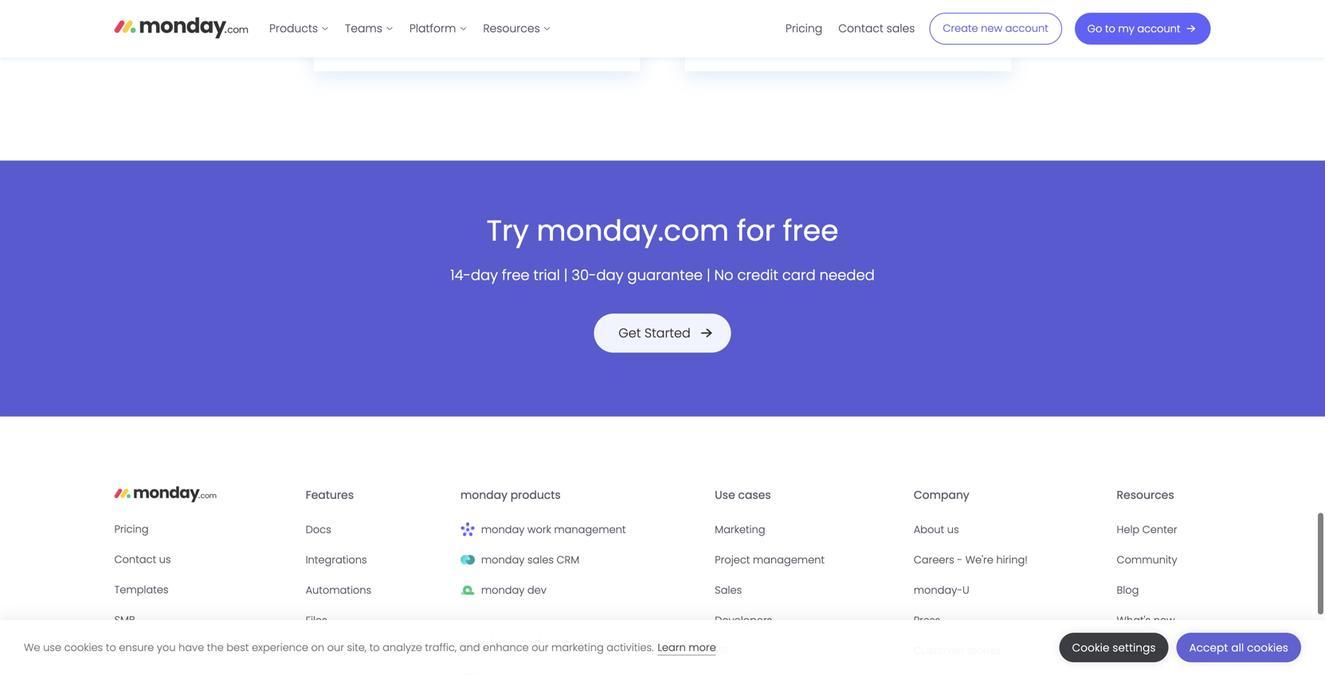 Task type: vqa. For each thing, say whether or not it's contained in the screenshot.
Dashboards link
yes



Task type: describe. For each thing, give the bounding box(es) containing it.
0 vertical spatial free
[[783, 211, 839, 251]]

press
[[914, 614, 941, 628]]

files link
[[306, 612, 448, 630]]

community
[[1117, 553, 1178, 567]]

| left 30-
[[564, 265, 568, 286]]

and
[[460, 641, 480, 655]]

dashboards
[[306, 644, 369, 658]]

what's new
[[1117, 614, 1176, 628]]

stories
[[968, 644, 1002, 658]]

experience
[[252, 641, 309, 655]]

create new account button
[[930, 13, 1063, 45]]

monday-u
[[914, 583, 970, 598]]

try monday.com for free
[[487, 211, 839, 251]]

about us
[[914, 523, 960, 537]]

needed
[[820, 265, 875, 286]]

use
[[43, 641, 61, 655]]

1 horizontal spatial account
[[1138, 22, 1181, 36]]

community link
[[1117, 551, 1212, 569]]

my
[[1119, 22, 1135, 36]]

2 our from the left
[[532, 641, 549, 655]]

have
[[179, 641, 204, 655]]

1 horizontal spatial to
[[370, 641, 380, 655]]

enhance
[[483, 641, 529, 655]]

main element
[[262, 0, 1212, 57]]

workcanvas icon footer image
[[461, 671, 475, 675]]

for
[[737, 211, 776, 251]]

1 horizontal spatial management
[[753, 553, 825, 567]]

monday sales crm
[[481, 553, 580, 567]]

developers
[[715, 614, 773, 628]]

learn more link
[[658, 641, 717, 656]]

by
[[492, 636, 505, 652]]

go to my account
[[1088, 22, 1181, 36]]

all
[[1232, 641, 1245, 655]]

get started
[[619, 324, 691, 342]]

pricing link for contact us
[[114, 521, 293, 538]]

new for what's
[[1154, 614, 1176, 628]]

platform
[[410, 21, 456, 36]]

best
[[227, 641, 249, 655]]

to inside button
[[1106, 22, 1116, 36]]

settings
[[1113, 641, 1157, 655]]

we use cookies to ensure you have the best experience on our site, to analyze traffic, and enhance our marketing activities. learn more
[[24, 641, 717, 655]]

use
[[715, 488, 736, 503]]

project management link
[[715, 551, 902, 569]]

14-day free trial | 30-day guarantee | no credit card needed
[[451, 265, 875, 286]]

no
[[715, 265, 734, 286]]

cookie
[[1073, 641, 1110, 655]]

trial
[[534, 265, 560, 286]]

templates
[[114, 583, 169, 597]]

sales for contact
[[887, 21, 916, 36]]

us for about us
[[948, 523, 960, 537]]

crm
[[557, 553, 580, 567]]

pricing for contact sales
[[786, 21, 823, 36]]

help
[[1117, 523, 1140, 537]]

products link
[[262, 16, 337, 41]]

get
[[619, 324, 641, 342]]

meagen
[[343, 31, 396, 49]]

accept all cookies
[[1190, 641, 1289, 655]]

sales
[[715, 583, 742, 598]]

14-
[[451, 265, 471, 286]]

2 day from the left
[[597, 265, 624, 286]]

cases
[[739, 488, 771, 503]]

try
[[487, 211, 529, 251]]

accept
[[1190, 641, 1229, 655]]

blog link
[[1117, 582, 1212, 599]]

the
[[207, 641, 224, 655]]

more by monday.com
[[461, 636, 583, 652]]

what's
[[1117, 614, 1151, 628]]

started
[[645, 324, 691, 342]]

credit
[[738, 265, 779, 286]]

blog
[[1117, 583, 1140, 598]]

-
[[958, 553, 963, 567]]

we
[[24, 641, 40, 655]]

pricing link for contact sales
[[778, 16, 831, 41]]

files
[[306, 614, 327, 628]]

hr link
[[715, 642, 902, 660]]

monday for monday products
[[461, 488, 508, 503]]

contact for contact us
[[114, 553, 156, 567]]

contact us
[[114, 553, 171, 567]]

0 horizontal spatial to
[[106, 641, 116, 655]]

marketing
[[715, 523, 766, 537]]

monday for monday work management
[[481, 523, 525, 537]]

enterprise link
[[114, 642, 293, 659]]

docs
[[306, 523, 331, 537]]

0 horizontal spatial account
[[1006, 21, 1049, 35]]

templates link
[[114, 581, 293, 599]]

features
[[306, 488, 354, 503]]

careers - we're hiring!
[[914, 553, 1028, 567]]

resources link
[[475, 16, 560, 41]]

automations
[[306, 583, 372, 598]]

about
[[914, 523, 945, 537]]

monday for monday dev
[[481, 583, 525, 598]]

aaron
[[751, 31, 791, 49]]

marketing link
[[715, 521, 902, 539]]

pricing for contact us
[[114, 522, 149, 537]]

head
[[424, 31, 458, 49]]

1 day from the left
[[471, 265, 498, 286]]

project management
[[715, 553, 825, 567]]

1 vertical spatial monday.com
[[508, 636, 583, 652]]

project
[[715, 553, 751, 567]]

traffic,
[[425, 641, 457, 655]]

0 vertical spatial monday.com
[[537, 211, 730, 251]]

more
[[461, 636, 489, 652]]

cookies for use
[[64, 641, 103, 655]]

smb
[[114, 613, 135, 628]]

monday.com logo image
[[114, 10, 249, 44]]

monday-u link
[[914, 582, 1105, 599]]

work
[[528, 523, 552, 537]]



Task type: locate. For each thing, give the bounding box(es) containing it.
2 cookies from the left
[[1248, 641, 1289, 655]]

hiring!
[[997, 553, 1028, 567]]

0 horizontal spatial new
[[982, 21, 1003, 35]]

monday.com up 14-day free trial | 30-day guarantee | no credit card needed
[[537, 211, 730, 251]]

smb link
[[114, 612, 293, 629]]

monday logo image
[[114, 481, 217, 507]]

1 our from the left
[[327, 641, 344, 655]]

list
[[262, 0, 560, 57], [778, 0, 924, 57]]

customer stories
[[914, 644, 1002, 658]]

0 horizontal spatial cookies
[[64, 641, 103, 655]]

resources
[[483, 21, 540, 36], [1117, 488, 1175, 503]]

m.
[[399, 31, 414, 49]]

day left guarantee
[[597, 265, 624, 286]]

management up monday sales crm link
[[554, 523, 626, 537]]

1 vertical spatial contact
[[114, 553, 156, 567]]

sales right operations
[[887, 21, 916, 36]]

1 vertical spatial free
[[502, 265, 530, 286]]

1 horizontal spatial sales
[[887, 21, 916, 36]]

dialog containing cookie settings
[[0, 620, 1326, 675]]

go to my account button
[[1075, 13, 1212, 45]]

0 horizontal spatial day
[[471, 265, 498, 286]]

integrations
[[306, 553, 367, 567]]

0 horizontal spatial resources
[[483, 21, 540, 36]]

0 horizontal spatial our
[[327, 641, 344, 655]]

sales for monday
[[528, 553, 554, 567]]

accept all cookies button
[[1177, 633, 1302, 663]]

1 horizontal spatial list
[[778, 0, 924, 57]]

you
[[157, 641, 176, 655]]

footer wm logo image
[[461, 523, 475, 537]]

dev new mobile footer logo image
[[461, 583, 475, 598]]

pricing inside list
[[786, 21, 823, 36]]

help center link
[[1117, 521, 1212, 539]]

account
[[1006, 21, 1049, 35], [1138, 22, 1181, 36]]

help center
[[1117, 523, 1178, 537]]

1 vertical spatial us
[[159, 553, 171, 567]]

academy
[[1117, 644, 1167, 658]]

integrations link
[[306, 551, 448, 569]]

us for contact us
[[159, 553, 171, 567]]

operations
[[816, 31, 886, 49]]

0 horizontal spatial sales
[[528, 553, 554, 567]]

1 vertical spatial sales
[[528, 553, 554, 567]]

customer right of
[[477, 31, 540, 49]]

0 vertical spatial customer
[[477, 31, 540, 49]]

cookies right all
[[1248, 641, 1289, 655]]

monday work management
[[481, 523, 626, 537]]

1 vertical spatial management
[[753, 553, 825, 567]]

go
[[1088, 22, 1103, 36]]

1 horizontal spatial pricing link
[[778, 16, 831, 41]]

2 list from the left
[[778, 0, 924, 57]]

free up card
[[783, 211, 839, 251]]

1 horizontal spatial new
[[1154, 614, 1176, 628]]

management
[[554, 523, 626, 537], [753, 553, 825, 567]]

1 vertical spatial pricing
[[114, 522, 149, 537]]

cookies for all
[[1248, 641, 1289, 655]]

0 vertical spatial sales
[[887, 21, 916, 36]]

meagen m. | head of customer experience
[[343, 31, 612, 49]]

1 horizontal spatial customer
[[914, 644, 965, 658]]

new for create
[[982, 21, 1003, 35]]

cookie settings
[[1073, 641, 1157, 655]]

aaron p. | operations manager
[[751, 31, 947, 49]]

resources right of
[[483, 21, 540, 36]]

sales inside main element
[[887, 21, 916, 36]]

monday-
[[914, 583, 963, 598]]

0 vertical spatial us
[[948, 523, 960, 537]]

sales left crm
[[528, 553, 554, 567]]

1 horizontal spatial cookies
[[1248, 641, 1289, 655]]

0 horizontal spatial us
[[159, 553, 171, 567]]

crm icon footer image
[[461, 553, 475, 567]]

customer inside the customer stories link
[[914, 644, 965, 658]]

0 horizontal spatial customer
[[477, 31, 540, 49]]

press link
[[914, 612, 1105, 630]]

automations link
[[306, 582, 448, 599]]

to right go
[[1106, 22, 1116, 36]]

us up templates
[[159, 553, 171, 567]]

resources up help center
[[1117, 488, 1175, 503]]

management up sales link
[[753, 553, 825, 567]]

monday
[[461, 488, 508, 503], [481, 523, 525, 537], [481, 553, 525, 567], [481, 583, 525, 598]]

company
[[914, 488, 970, 503]]

pricing link
[[778, 16, 831, 41], [114, 521, 293, 538]]

what's new link
[[1117, 612, 1212, 630]]

marketing
[[552, 641, 604, 655]]

0 horizontal spatial pricing
[[114, 522, 149, 537]]

1 list from the left
[[262, 0, 560, 57]]

monday work management link
[[461, 521, 703, 539]]

us
[[948, 523, 960, 537], [159, 553, 171, 567]]

careers - we're hiring! link
[[914, 551, 1105, 569]]

contact up templates
[[114, 553, 156, 567]]

contact for contact sales
[[839, 21, 884, 36]]

of
[[462, 31, 474, 49]]

careers
[[914, 553, 955, 567]]

1 vertical spatial pricing link
[[114, 521, 293, 538]]

account right create at top right
[[1006, 21, 1049, 35]]

our right on
[[327, 641, 344, 655]]

ensure
[[119, 641, 154, 655]]

1 horizontal spatial us
[[948, 523, 960, 537]]

monday.com right by
[[508, 636, 583, 652]]

monday left dev
[[481, 583, 525, 598]]

our
[[327, 641, 344, 655], [532, 641, 549, 655]]

dialog
[[0, 620, 1326, 675]]

| right p.
[[809, 31, 812, 49]]

0 vertical spatial new
[[982, 21, 1003, 35]]

monday for monday sales crm
[[481, 553, 525, 567]]

1 horizontal spatial free
[[783, 211, 839, 251]]

2 horizontal spatial to
[[1106, 22, 1116, 36]]

cookies inside button
[[1248, 641, 1289, 655]]

new inside what's new link
[[1154, 614, 1176, 628]]

1 vertical spatial customer
[[914, 644, 965, 658]]

monday up footer wm logo
[[461, 488, 508, 503]]

activities.
[[607, 641, 654, 655]]

us right about
[[948, 523, 960, 537]]

use cases
[[715, 488, 771, 503]]

products
[[511, 488, 561, 503]]

cookies right use
[[64, 641, 103, 655]]

about us link
[[914, 521, 1105, 539]]

1 vertical spatial resources
[[1117, 488, 1175, 503]]

new right create at top right
[[982, 21, 1003, 35]]

learn
[[658, 641, 686, 655]]

day down "try"
[[471, 265, 498, 286]]

0 horizontal spatial pricing link
[[114, 521, 293, 538]]

|
[[417, 31, 421, 49], [809, 31, 812, 49], [564, 265, 568, 286], [707, 265, 711, 286]]

| right the m.
[[417, 31, 421, 49]]

0 vertical spatial contact
[[839, 21, 884, 36]]

our right enhance in the bottom of the page
[[532, 641, 549, 655]]

list containing pricing
[[778, 0, 924, 57]]

0 vertical spatial management
[[554, 523, 626, 537]]

cookies
[[64, 641, 103, 655], [1248, 641, 1289, 655]]

1 horizontal spatial day
[[597, 265, 624, 286]]

0 vertical spatial pricing
[[786, 21, 823, 36]]

1 horizontal spatial pricing
[[786, 21, 823, 36]]

monday products
[[461, 488, 561, 503]]

developers link
[[715, 612, 902, 630]]

0 vertical spatial pricing link
[[778, 16, 831, 41]]

1 cookies from the left
[[64, 641, 103, 655]]

monday dev link
[[461, 582, 703, 599]]

new inside create new account button
[[982, 21, 1003, 35]]

monday right footer wm logo
[[481, 523, 525, 537]]

we're
[[966, 553, 994, 567]]

contact left 'manager' at the top right of page
[[839, 21, 884, 36]]

1 horizontal spatial resources
[[1117, 488, 1175, 503]]

contact sales
[[839, 21, 916, 36]]

free
[[783, 211, 839, 251], [502, 265, 530, 286]]

1 vertical spatial new
[[1154, 614, 1176, 628]]

p.
[[794, 31, 805, 49]]

0 horizontal spatial contact
[[114, 553, 156, 567]]

0 horizontal spatial management
[[554, 523, 626, 537]]

teams link
[[337, 16, 402, 41]]

resources inside resources link
[[483, 21, 540, 36]]

1 horizontal spatial contact
[[839, 21, 884, 36]]

manager
[[889, 31, 947, 49]]

0 vertical spatial resources
[[483, 21, 540, 36]]

free left trial
[[502, 265, 530, 286]]

contact us link
[[114, 551, 293, 569]]

contact sales link
[[831, 16, 924, 41]]

dev
[[528, 583, 547, 598]]

list containing products
[[262, 0, 560, 57]]

1 horizontal spatial our
[[532, 641, 549, 655]]

monday up the monday dev
[[481, 553, 525, 567]]

customer down press
[[914, 644, 965, 658]]

new up academy link
[[1154, 614, 1176, 628]]

monday.com
[[537, 211, 730, 251], [508, 636, 583, 652]]

| left "no"
[[707, 265, 711, 286]]

to left ensure
[[106, 641, 116, 655]]

0 horizontal spatial free
[[502, 265, 530, 286]]

contact inside main element
[[839, 21, 884, 36]]

0 horizontal spatial list
[[262, 0, 560, 57]]

guarantee
[[628, 265, 703, 286]]

on
[[311, 641, 325, 655]]

to right "site,"
[[370, 641, 380, 655]]

account right my
[[1138, 22, 1181, 36]]



